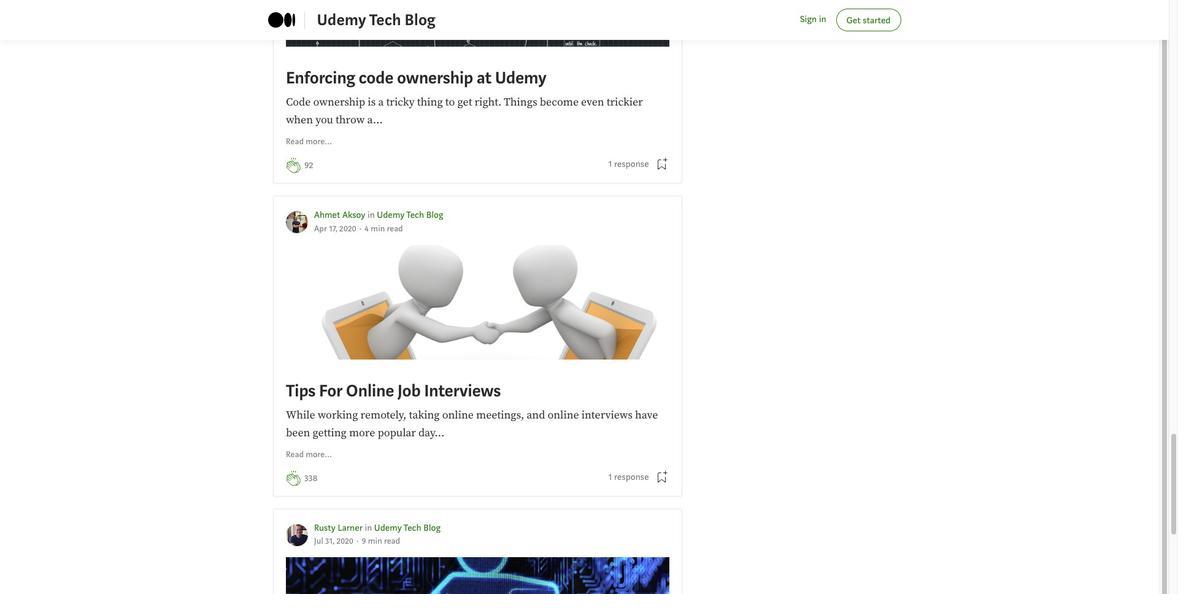 Task type: describe. For each thing, give the bounding box(es) containing it.
read for 2nd read more… link from the bottom
[[286, 136, 304, 147]]

started
[[863, 15, 891, 26]]

get started link
[[837, 9, 902, 31]]

to
[[446, 95, 455, 109]]

get
[[847, 15, 861, 26]]

tips
[[286, 380, 316, 402]]

right.
[[475, 95, 502, 109]]

udemy for aksoy
[[377, 209, 405, 221]]

9 min read image
[[362, 536, 400, 547]]

2 online from the left
[[548, 408, 579, 423]]

338
[[305, 473, 318, 484]]

working
[[318, 408, 358, 423]]

1 for 92
[[609, 159, 612, 170]]

a…
[[368, 113, 383, 127]]

tips for online job interviews
[[286, 380, 501, 402]]

jul 31, 2020
[[314, 536, 354, 547]]

more… for 2nd read more… link from the bottom
[[306, 136, 333, 147]]

things
[[504, 95, 538, 109]]

1 read more… link from the top
[[286, 136, 333, 149]]

code ownership is a tricky thing to get right. things become even trickier when you throw a…
[[286, 95, 643, 127]]

you
[[316, 113, 333, 127]]

throw
[[336, 113, 365, 127]]

0 vertical spatial udemy tech blog link
[[317, 8, 436, 32]]

more
[[349, 426, 375, 440]]

ahmet aksoy in udemy tech blog
[[314, 209, 444, 221]]

tech for rusty larner
[[404, 523, 422, 534]]

1 horizontal spatial ownership
[[397, 67, 473, 89]]

1 response for 92
[[609, 159, 649, 170]]

0 vertical spatial blog
[[405, 10, 436, 30]]

job
[[398, 380, 421, 402]]

go to the profile of rusty larner image
[[286, 524, 308, 546]]

thing
[[417, 95, 443, 109]]

day…
[[419, 426, 445, 440]]

and
[[527, 408, 545, 423]]

have
[[636, 408, 658, 423]]

code
[[286, 95, 311, 109]]

1 online from the left
[[443, 408, 474, 423]]

online
[[346, 380, 394, 402]]

in for rusty larner in udemy tech blog
[[365, 523, 372, 534]]

blog for ahmet aksoy in udemy tech blog
[[427, 209, 444, 221]]

response for 92
[[615, 159, 649, 170]]

even
[[582, 95, 605, 109]]

is
[[368, 95, 376, 109]]

read for 2nd read more… link from the top of the page
[[286, 449, 304, 460]]

been
[[286, 426, 310, 440]]

ahmet aksoy link
[[314, 209, 366, 221]]

apr 17, 2020
[[314, 223, 357, 234]]

remotely,
[[361, 408, 407, 423]]

read more… for 2nd read more… link from the top of the page
[[286, 449, 333, 460]]

for
[[319, 380, 343, 402]]

jul 31, 2020 link
[[314, 536, 354, 547]]

udemy tech blog link for larner
[[374, 523, 441, 534]]

get
[[458, 95, 472, 109]]

get started
[[847, 15, 891, 26]]

interviews
[[424, 380, 501, 402]]

0 vertical spatial udemy
[[317, 10, 366, 30]]

aksoy
[[343, 209, 366, 221]]

sign in
[[801, 14, 827, 25]]



Task type: vqa. For each thing, say whether or not it's contained in the screenshot.
Apr 17, 2020
yes



Task type: locate. For each thing, give the bounding box(es) containing it.
0 vertical spatial 1 response
[[609, 159, 649, 170]]

in right "sign"
[[820, 14, 827, 25]]

1 vertical spatial response
[[615, 472, 649, 483]]

0 vertical spatial ownership
[[397, 67, 473, 89]]

2 vertical spatial blog
[[424, 523, 441, 534]]

2 vertical spatial tech
[[404, 523, 422, 534]]

1 vertical spatial 2020
[[337, 536, 354, 547]]

in for ahmet aksoy in udemy tech blog
[[368, 209, 375, 221]]

1 vertical spatial ownership
[[313, 95, 365, 109]]

more… for 2nd read more… link from the top of the page
[[306, 449, 333, 460]]

ownership inside code ownership is a tricky thing to get right. things become even trickier when you throw a…
[[313, 95, 365, 109]]

1 response for 338
[[609, 472, 649, 483]]

meetings,
[[476, 408, 525, 423]]

1 1 response from the top
[[609, 159, 649, 170]]

rusty larner link
[[314, 523, 363, 534]]

tech for ahmet aksoy
[[407, 209, 424, 221]]

online
[[443, 408, 474, 423], [548, 408, 579, 423]]

enforcing code ownership at udemy
[[286, 67, 547, 89]]

2020 down larner
[[337, 536, 354, 547]]

2 vertical spatial udemy
[[374, 523, 402, 534]]

jul
[[314, 536, 323, 547]]

1 response link
[[609, 158, 649, 172], [609, 471, 649, 485]]

taking
[[409, 408, 440, 423]]

1 1 from the top
[[609, 159, 612, 170]]

ownership
[[397, 67, 473, 89], [313, 95, 365, 109]]

interviews
[[582, 408, 633, 423]]

ownership up the throw
[[313, 95, 365, 109]]

1 more… from the top
[[306, 136, 333, 147]]

0 vertical spatial tech
[[370, 10, 401, 30]]

udemy tech blog link for aksoy
[[377, 209, 444, 221]]

read more… link up 338
[[286, 449, 333, 462]]

1 vertical spatial read more… link
[[286, 449, 333, 462]]

17,
[[329, 223, 338, 234]]

1 vertical spatial read more…
[[286, 449, 333, 460]]

1 vertical spatial 1 response
[[609, 472, 649, 483]]

1 vertical spatial udemy tech blog link
[[377, 209, 444, 221]]

2 more… from the top
[[306, 449, 333, 460]]

udemy tech blog
[[317, 10, 436, 30]]

read more…
[[286, 136, 333, 147], [286, 449, 333, 460]]

1 response link for 338
[[609, 471, 649, 485]]

become
[[540, 95, 579, 109]]

read down the been
[[286, 449, 304, 460]]

when
[[286, 113, 313, 127]]

1 vertical spatial udemy
[[377, 209, 405, 221]]

1 vertical spatial blog
[[427, 209, 444, 221]]

0 vertical spatial read more…
[[286, 136, 333, 147]]

2 1 response from the top
[[609, 472, 649, 483]]

1 response link for 92
[[609, 158, 649, 172]]

read down the when at the left top
[[286, 136, 304, 147]]

udemy tech blog link up code
[[317, 8, 436, 32]]

92 button
[[305, 159, 314, 173]]

in inside sign in link
[[820, 14, 827, 25]]

read more… link up 92
[[286, 136, 333, 149]]

0 vertical spatial response
[[615, 159, 649, 170]]

0 horizontal spatial online
[[443, 408, 474, 423]]

1 read from the top
[[286, 136, 304, 147]]

rusty
[[314, 523, 336, 534]]

apr 17, 2020 link
[[314, 223, 357, 234]]

1 response
[[609, 159, 649, 170], [609, 472, 649, 483]]

ahmet
[[314, 209, 340, 221]]

go to the profile of ahmet aksoy image
[[286, 211, 308, 233]]

2 read more… link from the top
[[286, 449, 333, 462]]

2 read from the top
[[286, 449, 304, 460]]

response for 338
[[615, 472, 649, 483]]

code
[[359, 67, 394, 89]]

while
[[286, 408, 315, 423]]

blog
[[405, 10, 436, 30], [427, 209, 444, 221], [424, 523, 441, 534]]

2 response from the top
[[615, 472, 649, 483]]

in right aksoy
[[368, 209, 375, 221]]

ownership up thing
[[397, 67, 473, 89]]

0 vertical spatial 1 response link
[[609, 158, 649, 172]]

read more… link
[[286, 136, 333, 149], [286, 449, 333, 462]]

a
[[378, 95, 384, 109]]

1 vertical spatial tech
[[407, 209, 424, 221]]

1
[[609, 159, 612, 170], [609, 472, 612, 483]]

popular
[[378, 426, 416, 440]]

2 vertical spatial udemy tech blog link
[[374, 523, 441, 534]]

udemy for larner
[[374, 523, 402, 534]]

read more… up 92
[[286, 136, 333, 147]]

1 read more… from the top
[[286, 136, 333, 147]]

2 read more… from the top
[[286, 449, 333, 460]]

92
[[305, 160, 314, 171]]

udemy tech blog link up 9 min read image
[[374, 523, 441, 534]]

apr
[[314, 223, 327, 234]]

0 horizontal spatial ownership
[[313, 95, 365, 109]]

more…
[[306, 136, 333, 147], [306, 449, 333, 460]]

2020 down aksoy
[[340, 223, 357, 234]]

0 vertical spatial in
[[820, 14, 827, 25]]

sign in link
[[801, 13, 827, 27]]

0 vertical spatial read more… link
[[286, 136, 333, 149]]

read more… up 338
[[286, 449, 333, 460]]

tricky
[[387, 95, 415, 109]]

udemy tech blog link up the 4 min read image
[[377, 209, 444, 221]]

more… down getting
[[306, 449, 333, 460]]

tech
[[370, 10, 401, 30], [407, 209, 424, 221], [404, 523, 422, 534]]

1 vertical spatial 1
[[609, 472, 612, 483]]

2 1 from the top
[[609, 472, 612, 483]]

at udemy
[[477, 67, 547, 89]]

enforcing
[[286, 67, 355, 89]]

response
[[615, 159, 649, 170], [615, 472, 649, 483]]

udemy
[[317, 10, 366, 30], [377, 209, 405, 221], [374, 523, 402, 534]]

in right larner
[[365, 523, 372, 534]]

2 vertical spatial in
[[365, 523, 372, 534]]

4 min read image
[[365, 223, 403, 234]]

udemy tech blog link
[[317, 8, 436, 32], [377, 209, 444, 221], [374, 523, 441, 534]]

1 horizontal spatial online
[[548, 408, 579, 423]]

2020
[[340, 223, 357, 234], [337, 536, 354, 547]]

0 vertical spatial 2020
[[340, 223, 357, 234]]

getting
[[313, 426, 347, 440]]

1 vertical spatial more…
[[306, 449, 333, 460]]

338 button
[[305, 472, 318, 486]]

while working remotely, taking online meetings, and online interviews have been getting more popular day…
[[286, 408, 658, 440]]

2020 for larner
[[337, 536, 354, 547]]

1 vertical spatial 1 response link
[[609, 471, 649, 485]]

1 vertical spatial read
[[286, 449, 304, 460]]

read
[[286, 136, 304, 147], [286, 449, 304, 460]]

rusty larner in udemy tech blog
[[314, 523, 441, 534]]

trickier
[[607, 95, 643, 109]]

31,
[[325, 536, 335, 547]]

1 1 response link from the top
[[609, 158, 649, 172]]

0 vertical spatial more…
[[306, 136, 333, 147]]

online right and
[[548, 408, 579, 423]]

read more… for 2nd read more… link from the bottom
[[286, 136, 333, 147]]

2 1 response link from the top
[[609, 471, 649, 485]]

1 for 338
[[609, 472, 612, 483]]

online down interviews
[[443, 408, 474, 423]]

sign
[[801, 14, 817, 25]]

0 vertical spatial read
[[286, 136, 304, 147]]

more… down 'you'
[[306, 136, 333, 147]]

1 response from the top
[[615, 159, 649, 170]]

in
[[820, 14, 827, 25], [368, 209, 375, 221], [365, 523, 372, 534]]

2020 for aksoy
[[340, 223, 357, 234]]

larner
[[338, 523, 363, 534]]

blog for rusty larner in udemy tech blog
[[424, 523, 441, 534]]

1 vertical spatial in
[[368, 209, 375, 221]]

0 vertical spatial 1
[[609, 159, 612, 170]]



